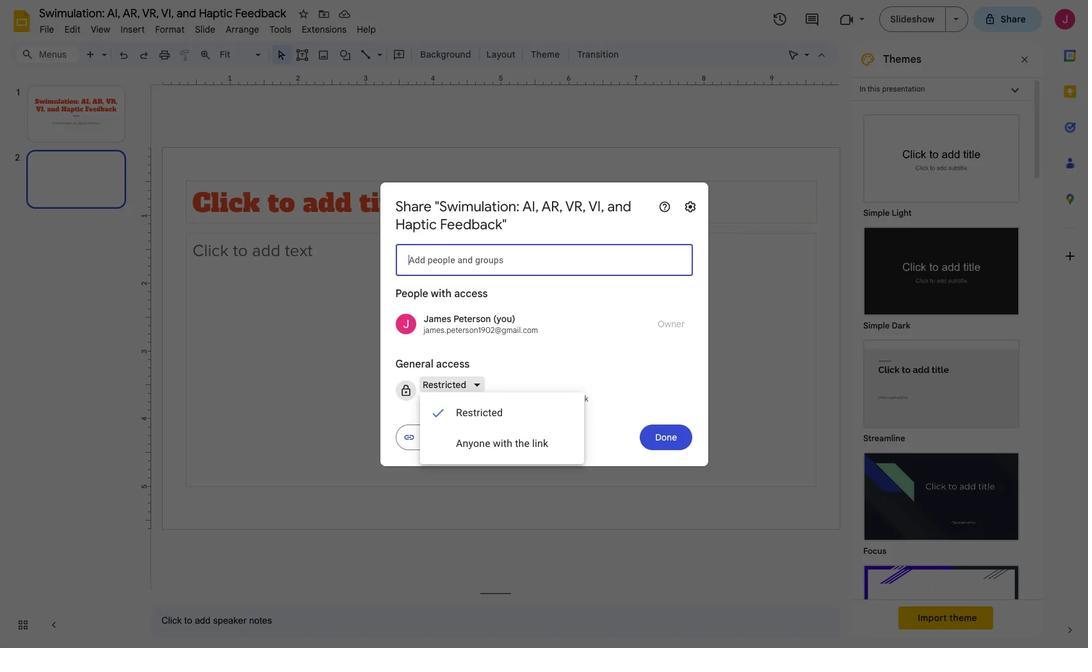 Task type: vqa. For each thing, say whether or not it's contained in the screenshot.
tab list
yes



Task type: describe. For each thing, give the bounding box(es) containing it.
simple for simple light
[[863, 208, 890, 218]]

transition
[[577, 49, 619, 60]]

simple dark
[[863, 320, 911, 331]]

menu bar banner
[[0, 0, 1088, 648]]

menu bar inside menu bar banner
[[35, 17, 381, 38]]

navigation inside themes "application"
[[0, 72, 141, 648]]

theme button
[[525, 45, 566, 64]]

themes section
[[850, 42, 1042, 648]]

themes application
[[0, 0, 1088, 648]]

Shift radio
[[857, 559, 1026, 648]]

dark
[[892, 320, 911, 331]]

background
[[420, 49, 471, 60]]

streamline
[[863, 433, 905, 444]]

focus
[[863, 546, 887, 557]]

Rename text field
[[35, 5, 293, 20]]

simple for simple dark
[[863, 320, 890, 331]]

share. private to only me. image
[[984, 13, 996, 25]]

import theme
[[918, 612, 977, 624]]

import theme button
[[899, 607, 993, 630]]

main toolbar
[[79, 45, 625, 64]]

theme
[[531, 49, 560, 60]]

Menus field
[[16, 45, 80, 63]]

light
[[892, 208, 912, 218]]

Star checkbox
[[295, 5, 313, 23]]

tab list inside menu bar banner
[[1052, 38, 1088, 612]]

Simple Light radio
[[857, 108, 1026, 648]]

Simple Dark radio
[[857, 220, 1026, 333]]



Task type: locate. For each thing, give the bounding box(es) containing it.
simple
[[863, 208, 890, 218], [863, 320, 890, 331]]

1 simple from the top
[[863, 208, 890, 218]]

simple left light
[[863, 208, 890, 218]]

option group
[[850, 101, 1032, 648]]

simple left the dark
[[863, 320, 890, 331]]

simple light
[[863, 208, 912, 218]]

theme
[[950, 612, 977, 624]]

tab list
[[1052, 38, 1088, 612]]

1 vertical spatial simple
[[863, 320, 890, 331]]

option group inside themes section
[[850, 101, 1032, 648]]

option group containing simple light
[[850, 101, 1032, 648]]

mode and view toolbar
[[783, 42, 832, 67]]

navigation
[[0, 72, 141, 648]]

import
[[918, 612, 947, 624]]

shift image
[[865, 566, 1018, 648]]

background button
[[414, 45, 477, 64]]

transition button
[[571, 45, 625, 64]]

2 simple from the top
[[863, 320, 890, 331]]

menu bar
[[35, 17, 381, 38]]

themes
[[883, 53, 922, 66]]

Focus radio
[[857, 446, 1026, 559]]

Streamline radio
[[857, 333, 1026, 446]]

0 vertical spatial simple
[[863, 208, 890, 218]]



